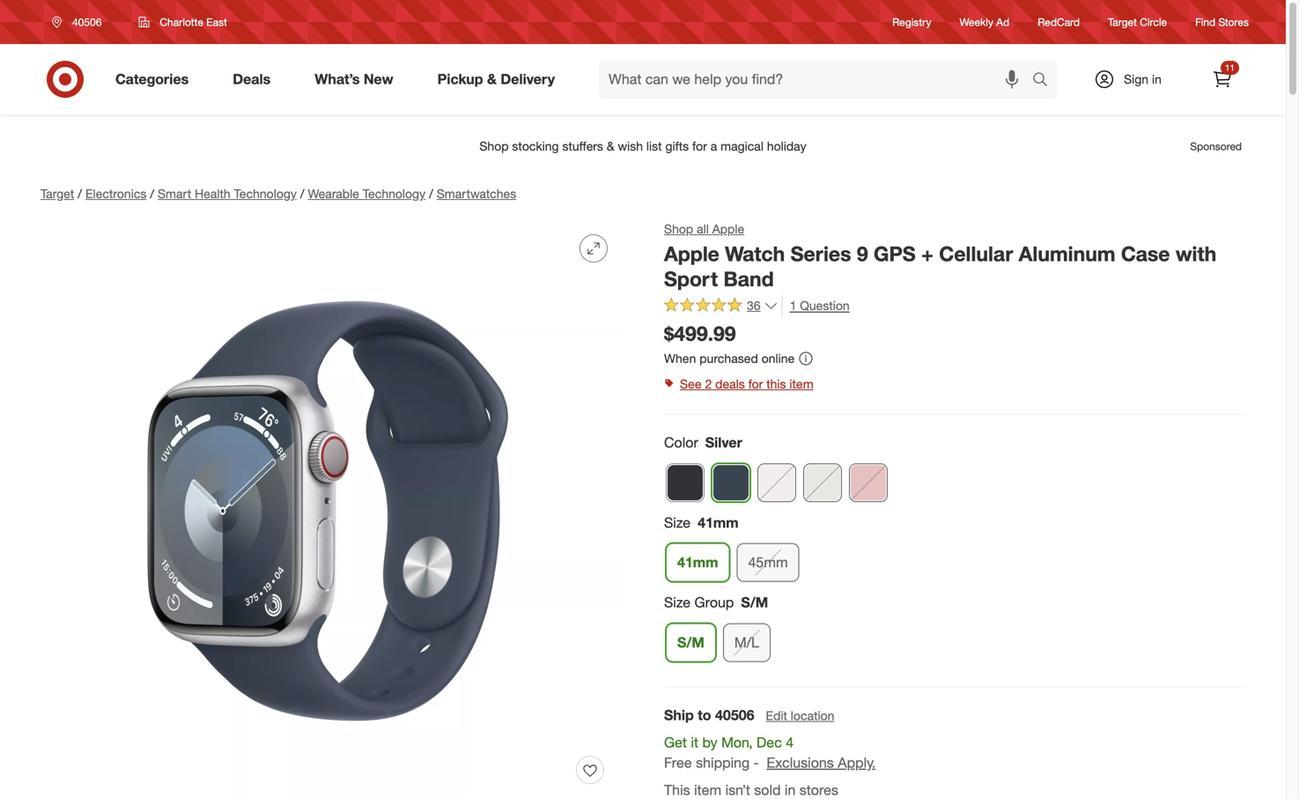 Task type: locate. For each thing, give the bounding box(es) containing it.
edit location button
[[765, 706, 836, 726]]

pink - out of stock image
[[759, 464, 796, 501]]

1 vertical spatial 41mm
[[678, 554, 719, 571]]

target for target / electronics / smart health technology / wearable technology / smartwatches
[[41, 186, 74, 201]]

what's new
[[315, 71, 394, 88]]

s/m right the group
[[741, 594, 769, 611]]

dec
[[757, 734, 782, 751]]

to
[[698, 707, 712, 724]]

41mm down size 41mm
[[678, 554, 719, 571]]

1 horizontal spatial in
[[1152, 71, 1162, 87]]

new
[[364, 71, 394, 88]]

it
[[691, 734, 699, 751]]

target left electronics link
[[41, 186, 74, 201]]

pickup & delivery link
[[423, 60, 577, 99]]

2 size from the top
[[664, 594, 691, 611]]

apple right all
[[713, 221, 745, 237]]

41mm
[[698, 514, 739, 531], [678, 554, 719, 571]]

1 vertical spatial target
[[41, 186, 74, 201]]

1 vertical spatial s/m
[[678, 634, 705, 651]]

1 horizontal spatial item
[[790, 376, 814, 392]]

registry link
[[893, 14, 932, 30]]

target for target circle
[[1108, 15, 1137, 29]]

shop all apple apple watch series 9 gps + cellular aluminum case with sport band
[[664, 221, 1217, 291]]

ship
[[664, 707, 694, 724]]

/
[[78, 186, 82, 201], [150, 186, 154, 201], [300, 186, 304, 201], [429, 186, 433, 201]]

mon,
[[722, 734, 753, 751]]

size 41mm
[[664, 514, 739, 531]]

0 vertical spatial in
[[1152, 71, 1162, 87]]

when purchased online
[[664, 351, 795, 366]]

exclusions apply. link
[[767, 754, 876, 771]]

0 horizontal spatial s/m
[[678, 634, 705, 651]]

1 vertical spatial size
[[664, 594, 691, 611]]

1 / from the left
[[78, 186, 82, 201]]

apple up the sport
[[664, 241, 720, 266]]

1 group from the top
[[663, 513, 1246, 589]]

0 vertical spatial s/m
[[741, 594, 769, 611]]

1 technology from the left
[[234, 186, 297, 201]]

1 horizontal spatial 40506
[[715, 707, 755, 724]]

size down midnight icon
[[664, 514, 691, 531]]

40506
[[72, 15, 102, 29], [715, 707, 755, 724]]

sold
[[754, 781, 781, 798]]

0 horizontal spatial target
[[41, 186, 74, 201]]

s/m
[[741, 594, 769, 611], [678, 634, 705, 651]]

see 2 deals for this item link
[[664, 372, 1246, 397]]

$499.99
[[664, 321, 736, 346]]

watch
[[725, 241, 785, 266]]

1 horizontal spatial s/m
[[741, 594, 769, 611]]

when
[[664, 351, 696, 366]]

1 horizontal spatial target
[[1108, 15, 1137, 29]]

find
[[1196, 15, 1216, 29]]

case
[[1121, 241, 1170, 266]]

size
[[664, 514, 691, 531], [664, 594, 691, 611]]

1 question link
[[782, 296, 850, 316]]

item right this
[[790, 376, 814, 392]]

this
[[767, 376, 786, 392]]

41mm down silver 'icon'
[[698, 514, 739, 531]]

45mm
[[748, 554, 788, 571]]

charlotte
[[160, 15, 203, 29]]

s/m link
[[666, 623, 716, 662]]

/ right target link in the top left of the page
[[78, 186, 82, 201]]

cellular
[[939, 241, 1013, 266]]

technology right health
[[234, 186, 297, 201]]

40506 inside "dropdown button"
[[72, 15, 102, 29]]

1 vertical spatial group
[[663, 593, 1246, 669]]

weekly ad
[[960, 15, 1010, 29]]

1 vertical spatial 40506
[[715, 707, 755, 724]]

2 technology from the left
[[363, 186, 426, 201]]

0 vertical spatial target
[[1108, 15, 1137, 29]]

4
[[786, 734, 794, 751]]

0 vertical spatial group
[[663, 513, 1246, 589]]

silver image
[[713, 464, 750, 501]]

silver
[[706, 434, 743, 451]]

s/m down the group
[[678, 634, 705, 651]]

apple watch series 9 gps + cellular aluminum case with sport band, 1 of 10 image
[[41, 220, 622, 799]]

shop
[[664, 221, 694, 237]]

isn't
[[726, 781, 750, 798]]

edit location
[[766, 708, 835, 723]]

series 9
[[791, 241, 868, 266]]

in right sold
[[785, 781, 796, 798]]

-
[[754, 754, 759, 771]]

/ left smart
[[150, 186, 154, 201]]

group containing size
[[663, 513, 1246, 589]]

41mm link
[[666, 543, 730, 582]]

36 link
[[664, 296, 778, 317]]

delivery
[[501, 71, 555, 88]]

2 group from the top
[[663, 593, 1246, 669]]

sign in
[[1124, 71, 1162, 87]]

1 size from the top
[[664, 514, 691, 531]]

m/l
[[735, 634, 759, 651]]

technology
[[234, 186, 297, 201], [363, 186, 426, 201]]

this
[[664, 781, 690, 798]]

find stores link
[[1196, 14, 1249, 30]]

0 horizontal spatial technology
[[234, 186, 297, 201]]

/ left smartwatches link
[[429, 186, 433, 201]]

/ left wearable
[[300, 186, 304, 201]]

size left the group
[[664, 594, 691, 611]]

group
[[663, 513, 1246, 589], [663, 593, 1246, 669]]

1 vertical spatial in
[[785, 781, 796, 798]]

charlotte east button
[[127, 6, 239, 38]]

target left 'circle'
[[1108, 15, 1137, 29]]

ship to 40506
[[664, 707, 755, 724]]

m/l link
[[723, 623, 771, 662]]

smartwatches link
[[437, 186, 517, 201]]

shipping
[[696, 754, 750, 771]]

item
[[790, 376, 814, 392], [694, 781, 722, 798]]

smartwatches
[[437, 186, 517, 201]]

0 horizontal spatial 40506
[[72, 15, 102, 29]]

redcard
[[1038, 15, 1080, 29]]

0 horizontal spatial in
[[785, 781, 796, 798]]

see
[[680, 376, 702, 392]]

search button
[[1025, 60, 1067, 102]]

in
[[1152, 71, 1162, 87], [785, 781, 796, 798]]

wearable technology link
[[308, 186, 426, 201]]

size for size group s/m
[[664, 594, 691, 611]]

1 horizontal spatial technology
[[363, 186, 426, 201]]

circle
[[1140, 15, 1168, 29]]

purchased
[[700, 351, 758, 366]]

1
[[790, 298, 797, 313]]

apple
[[713, 221, 745, 237], [664, 241, 720, 266]]

item left isn't at right
[[694, 781, 722, 798]]

smart
[[158, 186, 191, 201]]

target link
[[41, 186, 74, 201]]

0 vertical spatial size
[[664, 514, 691, 531]]

1 vertical spatial item
[[694, 781, 722, 798]]

in right sign
[[1152, 71, 1162, 87]]

0 vertical spatial apple
[[713, 221, 745, 237]]

technology right wearable
[[363, 186, 426, 201]]

0 vertical spatial item
[[790, 376, 814, 392]]

&
[[487, 71, 497, 88]]

0 vertical spatial 40506
[[72, 15, 102, 29]]



Task type: describe. For each thing, give the bounding box(es) containing it.
0 vertical spatial 41mm
[[698, 514, 739, 531]]

this item isn't sold in stores
[[664, 781, 839, 798]]

1 vertical spatial apple
[[664, 241, 720, 266]]

sign
[[1124, 71, 1149, 87]]

11 link
[[1204, 60, 1242, 99]]

east
[[206, 15, 227, 29]]

search
[[1025, 72, 1067, 89]]

health
[[195, 186, 231, 201]]

45mm link
[[737, 543, 800, 582]]

find stores
[[1196, 15, 1249, 29]]

3 / from the left
[[300, 186, 304, 201]]

wearable
[[308, 186, 359, 201]]

0 horizontal spatial item
[[694, 781, 722, 798]]

target circle
[[1108, 15, 1168, 29]]

charlotte east
[[160, 15, 227, 29]]

group
[[695, 594, 734, 611]]

by
[[703, 734, 718, 751]]

redcard link
[[1038, 14, 1080, 30]]

36
[[747, 298, 761, 313]]

categories
[[115, 71, 189, 88]]

apply.
[[838, 754, 876, 771]]

see 2 deals for this item
[[680, 376, 814, 392]]

41mm inside 41mm link
[[678, 554, 719, 571]]

registry
[[893, 15, 932, 29]]

categories link
[[100, 60, 211, 99]]

What can we help you find? suggestions appear below search field
[[598, 60, 1037, 99]]

starlight - out of stock image
[[804, 464, 841, 501]]

color
[[664, 434, 698, 451]]

location
[[791, 708, 835, 723]]

deals
[[716, 376, 745, 392]]

target circle link
[[1108, 14, 1168, 30]]

4 / from the left
[[429, 186, 433, 201]]

online
[[762, 351, 795, 366]]

deals
[[233, 71, 271, 88]]

weekly
[[960, 15, 994, 29]]

deals link
[[218, 60, 293, 99]]

midnight image
[[667, 464, 704, 501]]

1 question
[[790, 298, 850, 313]]

pickup & delivery
[[438, 71, 555, 88]]

size for size 41mm
[[664, 514, 691, 531]]

pickup
[[438, 71, 483, 88]]

40506 button
[[41, 6, 120, 38]]

electronics
[[85, 186, 147, 201]]

stores
[[1219, 15, 1249, 29]]

what's new link
[[300, 60, 416, 99]]

electronics link
[[85, 186, 147, 201]]

weekly ad link
[[960, 14, 1010, 30]]

+
[[922, 241, 934, 266]]

for
[[749, 376, 763, 392]]

what's
[[315, 71, 360, 88]]

sign in link
[[1079, 60, 1189, 99]]

smart health technology link
[[158, 186, 297, 201]]

2 / from the left
[[150, 186, 154, 201]]

band
[[724, 267, 774, 291]]

sport
[[664, 267, 718, 291]]

(product)red - out of stock image
[[850, 464, 887, 501]]

target / electronics / smart health technology / wearable technology / smartwatches
[[41, 186, 517, 201]]

get it by mon, dec 4 free shipping - exclusions apply.
[[664, 734, 876, 771]]

ad
[[997, 15, 1010, 29]]

gps
[[874, 241, 916, 266]]

with
[[1176, 241, 1217, 266]]

question
[[800, 298, 850, 313]]

2
[[705, 376, 712, 392]]

group containing size group
[[663, 593, 1246, 669]]

free
[[664, 754, 692, 771]]

advertisement region
[[26, 125, 1260, 167]]

11
[[1225, 62, 1235, 73]]

exclusions
[[767, 754, 834, 771]]

all
[[697, 221, 709, 237]]

get
[[664, 734, 687, 751]]

size group s/m
[[664, 594, 769, 611]]

stores
[[800, 781, 839, 798]]



